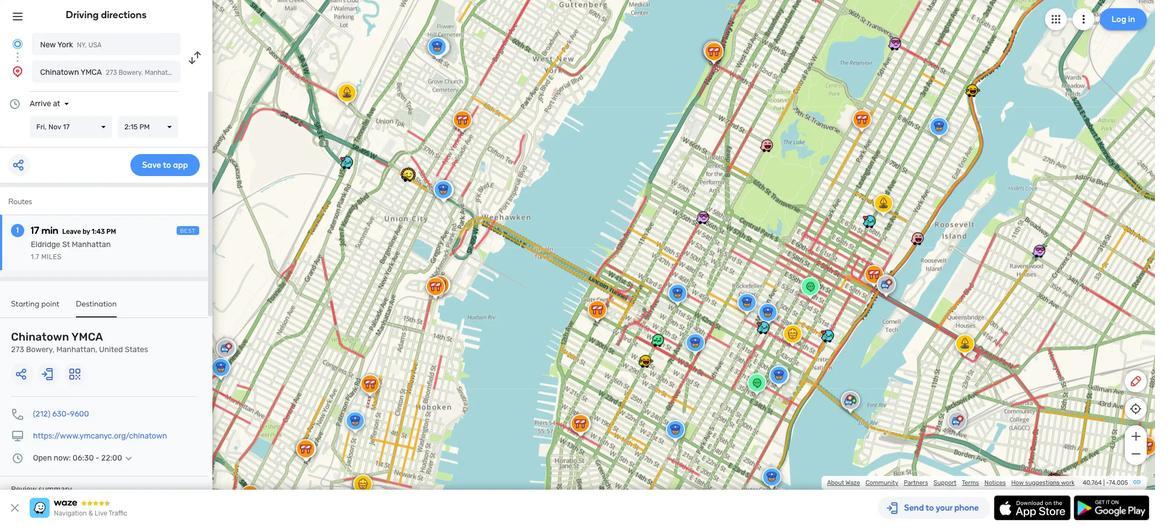 Task type: locate. For each thing, give the bounding box(es) containing it.
summary
[[38, 485, 72, 494]]

suggestions
[[1025, 479, 1060, 487]]

1 vertical spatial 17
[[31, 225, 39, 237]]

nov
[[48, 123, 61, 131]]

computer image
[[11, 430, 24, 443]]

new york ny, usa
[[40, 40, 102, 50]]

partners
[[904, 479, 928, 487]]

chinatown ymca 273 bowery, manhattan, united states down destination "button"
[[11, 330, 148, 354]]

1 vertical spatial manhattan,
[[56, 345, 97, 354]]

how suggestions work link
[[1012, 479, 1075, 487]]

0 horizontal spatial states
[[125, 345, 148, 354]]

0 horizontal spatial 17
[[31, 225, 39, 237]]

1 horizontal spatial 17
[[63, 123, 70, 131]]

ymca inside the chinatown ymca 273 bowery, manhattan, united states
[[71, 330, 103, 343]]

0 vertical spatial manhattan,
[[145, 69, 180, 77]]

chinatown ymca 273 bowery, manhattan, united states down usa
[[40, 68, 223, 77]]

chevron down image
[[122, 454, 135, 463]]

bowery, up the 2:15
[[119, 69, 143, 77]]

ymca
[[81, 68, 102, 77], [71, 330, 103, 343]]

ymca down usa
[[81, 68, 102, 77]]

chinatown inside the chinatown ymca 273 bowery, manhattan, united states
[[11, 330, 69, 343]]

review
[[11, 485, 37, 494]]

about waze link
[[827, 479, 860, 487]]

&
[[89, 510, 93, 517]]

0 horizontal spatial bowery,
[[26, 345, 55, 354]]

1 vertical spatial pm
[[106, 228, 116, 236]]

live
[[95, 510, 107, 517]]

clock image
[[8, 97, 21, 111], [11, 452, 24, 465]]

- left 22:00
[[96, 454, 99, 463]]

0 horizontal spatial united
[[99, 345, 123, 354]]

open
[[33, 454, 52, 463]]

fri, nov 17
[[36, 123, 70, 131]]

clock image down computer image
[[11, 452, 24, 465]]

link image
[[1133, 478, 1142, 487]]

call image
[[11, 408, 24, 421]]

pm inside the 17 min leave by 1:43 pm
[[106, 228, 116, 236]]

0 vertical spatial ymca
[[81, 68, 102, 77]]

traffic
[[109, 510, 127, 517]]

- right |
[[1106, 479, 1109, 487]]

1 horizontal spatial manhattan,
[[145, 69, 180, 77]]

starting
[[11, 299, 39, 309]]

1 horizontal spatial pm
[[139, 123, 150, 131]]

17 left min
[[31, 225, 39, 237]]

0 horizontal spatial pm
[[106, 228, 116, 236]]

1 vertical spatial ymca
[[71, 330, 103, 343]]

0 vertical spatial states
[[203, 69, 223, 77]]

united
[[181, 69, 202, 77], [99, 345, 123, 354]]

1
[[16, 226, 19, 235]]

zoom out image
[[1129, 447, 1143, 461]]

17
[[63, 123, 70, 131], [31, 225, 39, 237]]

starting point button
[[11, 299, 59, 316]]

0 vertical spatial pm
[[139, 123, 150, 131]]

chinatown ymca 273 bowery, manhattan, united states
[[40, 68, 223, 77], [11, 330, 148, 354]]

1 horizontal spatial states
[[203, 69, 223, 77]]

0 horizontal spatial -
[[96, 454, 99, 463]]

0 vertical spatial 17
[[63, 123, 70, 131]]

1 vertical spatial united
[[99, 345, 123, 354]]

chinatown down york at the left
[[40, 68, 79, 77]]

partners link
[[904, 479, 928, 487]]

40.764 | -74.005
[[1083, 479, 1128, 487]]

2:15
[[124, 123, 138, 131]]

navigation
[[54, 510, 87, 517]]

ymca down destination "button"
[[71, 330, 103, 343]]

273
[[106, 69, 117, 77], [11, 345, 24, 354]]

york
[[57, 40, 73, 50]]

0 vertical spatial chinatown ymca 273 bowery, manhattan, united states
[[40, 68, 223, 77]]

https://www.ymcanyc.org/chinatown
[[33, 432, 167, 441]]

22:00
[[101, 454, 122, 463]]

notices
[[985, 479, 1006, 487]]

1 vertical spatial chinatown ymca 273 bowery, manhattan, united states
[[11, 330, 148, 354]]

at
[[53, 99, 60, 108]]

eldridge st manhattan 1.7 miles
[[31, 240, 111, 261]]

1 vertical spatial 273
[[11, 345, 24, 354]]

https://www.ymcanyc.org/chinatown link
[[33, 432, 167, 441]]

0 vertical spatial 273
[[106, 69, 117, 77]]

1 vertical spatial states
[[125, 345, 148, 354]]

630-
[[52, 410, 70, 419]]

chinatown down the 'starting point' 'button'
[[11, 330, 69, 343]]

review summary
[[11, 485, 72, 494]]

1 vertical spatial chinatown
[[11, 330, 69, 343]]

pencil image
[[1129, 375, 1143, 388]]

work
[[1061, 479, 1075, 487]]

manhattan,
[[145, 69, 180, 77], [56, 345, 97, 354]]

0 vertical spatial bowery,
[[119, 69, 143, 77]]

1 vertical spatial clock image
[[11, 452, 24, 465]]

1 horizontal spatial -
[[1106, 479, 1109, 487]]

navigation & live traffic
[[54, 510, 127, 517]]

pm right 1:43
[[106, 228, 116, 236]]

0 horizontal spatial manhattan,
[[56, 345, 97, 354]]

pm right the 2:15
[[139, 123, 150, 131]]

manhattan
[[72, 240, 111, 249]]

9600
[[70, 410, 89, 419]]

usa
[[89, 41, 102, 49]]

(212) 630-9600 link
[[33, 410, 89, 419]]

directions
[[101, 9, 147, 21]]

fri, nov 17 list box
[[30, 116, 112, 138]]

bowery,
[[119, 69, 143, 77], [26, 345, 55, 354]]

0 vertical spatial -
[[96, 454, 99, 463]]

chinatown
[[40, 68, 79, 77], [11, 330, 69, 343]]

(212)
[[33, 410, 50, 419]]

-
[[96, 454, 99, 463], [1106, 479, 1109, 487]]

0 horizontal spatial 273
[[11, 345, 24, 354]]

pm inside list box
[[139, 123, 150, 131]]

how
[[1012, 479, 1024, 487]]

open now: 06:30 - 22:00
[[33, 454, 122, 463]]

pm
[[139, 123, 150, 131], [106, 228, 116, 236]]

notices link
[[985, 479, 1006, 487]]

states
[[203, 69, 223, 77], [125, 345, 148, 354]]

0 vertical spatial united
[[181, 69, 202, 77]]

bowery, down the 'starting point' 'button'
[[26, 345, 55, 354]]

17 right nov
[[63, 123, 70, 131]]

1 horizontal spatial bowery,
[[119, 69, 143, 77]]

clock image left arrive
[[8, 97, 21, 111]]

x image
[[8, 501, 21, 515]]

1 vertical spatial -
[[1106, 479, 1109, 487]]

point
[[41, 299, 59, 309]]



Task type: describe. For each thing, give the bounding box(es) containing it.
support
[[934, 479, 957, 487]]

community
[[866, 479, 899, 487]]

ny,
[[77, 41, 87, 49]]

best
[[180, 228, 196, 234]]

2:15 pm list box
[[118, 116, 178, 138]]

17 inside list box
[[63, 123, 70, 131]]

driving directions
[[66, 9, 147, 21]]

starting point
[[11, 299, 59, 309]]

fri,
[[36, 123, 47, 131]]

miles
[[41, 253, 61, 261]]

1 horizontal spatial 273
[[106, 69, 117, 77]]

destination button
[[76, 299, 117, 318]]

current location image
[[11, 37, 24, 51]]

74.005
[[1109, 479, 1128, 487]]

eldridge
[[31, 240, 60, 249]]

min
[[41, 225, 58, 237]]

about waze community partners support terms notices how suggestions work
[[827, 479, 1075, 487]]

new
[[40, 40, 56, 50]]

destination
[[76, 299, 117, 309]]

0 vertical spatial clock image
[[8, 97, 21, 111]]

1.7
[[31, 253, 39, 261]]

by
[[83, 228, 90, 236]]

community link
[[866, 479, 899, 487]]

waze
[[846, 479, 860, 487]]

terms
[[962, 479, 979, 487]]

terms link
[[962, 479, 979, 487]]

st
[[62, 240, 70, 249]]

now:
[[54, 454, 71, 463]]

1:43
[[92, 228, 105, 236]]

0 vertical spatial chinatown
[[40, 68, 79, 77]]

40.764
[[1083, 479, 1102, 487]]

(212) 630-9600
[[33, 410, 89, 419]]

open now: 06:30 - 22:00 button
[[33, 454, 135, 463]]

about
[[827, 479, 844, 487]]

arrive at
[[30, 99, 60, 108]]

06:30
[[73, 454, 94, 463]]

arrive
[[30, 99, 51, 108]]

location image
[[11, 65, 24, 78]]

driving
[[66, 9, 99, 21]]

2:15 pm
[[124, 123, 150, 131]]

support link
[[934, 479, 957, 487]]

1 horizontal spatial united
[[181, 69, 202, 77]]

|
[[1104, 479, 1105, 487]]

leave
[[62, 228, 81, 236]]

routes
[[8, 197, 32, 206]]

17 min leave by 1:43 pm
[[31, 225, 116, 237]]

zoom in image
[[1129, 430, 1143, 443]]

1 vertical spatial bowery,
[[26, 345, 55, 354]]



Task type: vqa. For each thing, say whether or not it's contained in the screenshot.
ABOUT
yes



